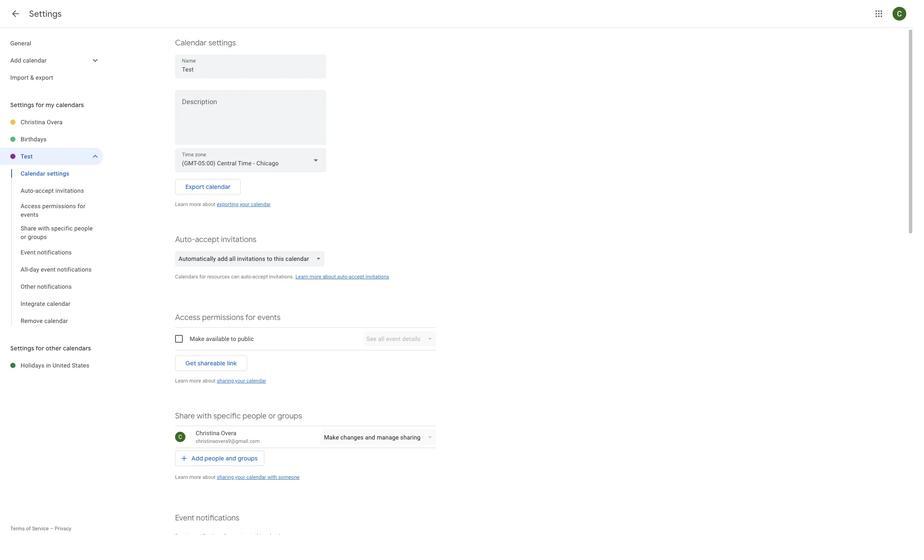 Task type: locate. For each thing, give the bounding box(es) containing it.
group
[[0, 165, 103, 330]]

0 horizontal spatial specific
[[51, 225, 73, 232]]

0 vertical spatial events
[[21, 212, 39, 218]]

to
[[231, 336, 236, 343]]

specific up christina overa christinaovera9@gmail.com
[[213, 412, 241, 422]]

settings right "go back" icon
[[29, 9, 62, 19]]

overa
[[47, 119, 63, 126], [221, 430, 236, 437]]

christina for christina overa
[[21, 119, 45, 126]]

2 sharing from the top
[[217, 475, 234, 481]]

christina overa
[[21, 119, 63, 126]]

permissions inside access permissions for events
[[42, 203, 76, 210]]

1 horizontal spatial access permissions for events
[[175, 313, 281, 323]]

calendar
[[175, 38, 207, 48], [21, 170, 45, 177]]

0 horizontal spatial calendar
[[21, 170, 45, 177]]

learn more about exporting your calendar
[[175, 202, 271, 208]]

0 vertical spatial calendar
[[175, 38, 207, 48]]

1 horizontal spatial with
[[197, 412, 212, 422]]

1 horizontal spatial auto-
[[337, 274, 349, 280]]

1 horizontal spatial auto-
[[175, 235, 195, 245]]

states
[[72, 363, 89, 369]]

1 horizontal spatial people
[[205, 455, 224, 463]]

add calendar
[[10, 57, 47, 64]]

general
[[10, 40, 31, 47]]

1 vertical spatial events
[[257, 313, 281, 323]]

sharing down link
[[217, 378, 234, 384]]

auto-
[[241, 274, 252, 280], [337, 274, 349, 280]]

learn more about auto-accept invitations link
[[295, 274, 389, 280]]

overa inside 'tree item'
[[47, 119, 63, 126]]

1 vertical spatial sharing
[[217, 475, 234, 481]]

0 horizontal spatial or
[[21, 234, 26, 241]]

1 vertical spatial christina
[[196, 430, 219, 437]]

add up import
[[10, 57, 21, 64]]

0 vertical spatial groups
[[28, 234, 47, 241]]

0 horizontal spatial share with specific people or groups
[[21, 225, 93, 241]]

calendar
[[23, 57, 47, 64], [206, 183, 231, 191], [251, 202, 271, 208], [47, 301, 70, 308], [44, 318, 68, 325], [246, 378, 266, 384], [246, 475, 266, 481]]

&
[[30, 74, 34, 81]]

your right exporting
[[240, 202, 250, 208]]

add
[[10, 57, 21, 64], [191, 455, 203, 463]]

add for add people and groups
[[191, 455, 203, 463]]

christina for christina overa christinaovera9@gmail.com
[[196, 430, 219, 437]]

export calendar
[[185, 183, 231, 191]]

1 horizontal spatial specific
[[213, 412, 241, 422]]

1 vertical spatial event notifications
[[175, 514, 239, 524]]

auto-
[[21, 188, 35, 194], [175, 235, 195, 245]]

0 vertical spatial settings
[[29, 9, 62, 19]]

other notifications
[[21, 284, 72, 291]]

2 auto- from the left
[[337, 274, 349, 280]]

groups inside 'share with specific people or groups'
[[28, 234, 47, 241]]

1 vertical spatial specific
[[213, 412, 241, 422]]

settings up christina overa
[[10, 101, 34, 109]]

add people and groups
[[191, 455, 258, 463]]

holidays in united states link
[[21, 357, 103, 375]]

auto- down test
[[21, 188, 35, 194]]

0 vertical spatial add
[[10, 57, 21, 64]]

people
[[74, 225, 93, 232], [243, 412, 267, 422], [205, 455, 224, 463]]

1 vertical spatial auto-accept invitations
[[175, 235, 256, 245]]

0 horizontal spatial auto-accept invitations
[[21, 188, 84, 194]]

export
[[36, 74, 53, 81]]

about
[[202, 202, 216, 208], [323, 274, 336, 280], [202, 378, 216, 384], [202, 475, 216, 481]]

invitations
[[55, 188, 84, 194], [221, 235, 256, 245], [366, 274, 389, 280]]

1 horizontal spatial events
[[257, 313, 281, 323]]

2 vertical spatial your
[[235, 475, 245, 481]]

0 horizontal spatial access
[[21, 203, 41, 210]]

add inside button
[[191, 455, 203, 463]]

notifications
[[37, 249, 72, 256], [57, 266, 92, 273], [37, 284, 72, 291], [196, 514, 239, 524]]

0 vertical spatial with
[[38, 225, 49, 232]]

1 horizontal spatial permissions
[[202, 313, 244, 323]]

0 horizontal spatial groups
[[28, 234, 47, 241]]

0 vertical spatial christina
[[21, 119, 45, 126]]

learn down "add people and groups" button
[[175, 475, 188, 481]]

privacy link
[[55, 527, 71, 533]]

0 horizontal spatial event notifications
[[21, 249, 72, 256]]

with inside 'share with specific people or groups'
[[38, 225, 49, 232]]

0 horizontal spatial add
[[10, 57, 21, 64]]

for
[[36, 101, 44, 109], [78, 203, 85, 210], [199, 274, 206, 280], [245, 313, 256, 323], [36, 345, 44, 353]]

sharing your calendar with someone link
[[217, 475, 300, 481]]

1 horizontal spatial share
[[175, 412, 195, 422]]

your down and
[[235, 475, 245, 481]]

tree
[[0, 35, 103, 86]]

exporting
[[217, 202, 238, 208]]

terms of service link
[[10, 527, 49, 533]]

specific inside settings for my calendars tree
[[51, 225, 73, 232]]

0 vertical spatial your
[[240, 202, 250, 208]]

0 vertical spatial auto-accept invitations
[[21, 188, 84, 194]]

0 vertical spatial overa
[[47, 119, 63, 126]]

add people and groups button
[[175, 449, 265, 469]]

0 horizontal spatial people
[[74, 225, 93, 232]]

other
[[21, 284, 36, 291]]

1 vertical spatial or
[[268, 412, 276, 422]]

overa inside christina overa christinaovera9@gmail.com
[[221, 430, 236, 437]]

0 vertical spatial people
[[74, 225, 93, 232]]

1 vertical spatial access permissions for events
[[175, 313, 281, 323]]

0 vertical spatial event notifications
[[21, 249, 72, 256]]

1 horizontal spatial event notifications
[[175, 514, 239, 524]]

holidays in united states
[[21, 363, 89, 369]]

specific up all-day event notifications
[[51, 225, 73, 232]]

with
[[38, 225, 49, 232], [197, 412, 212, 422], [267, 475, 277, 481]]

access
[[21, 203, 41, 210], [175, 313, 200, 323]]

terms of service – privacy
[[10, 527, 71, 533]]

1 sharing from the top
[[217, 378, 234, 384]]

christina
[[21, 119, 45, 126], [196, 430, 219, 437]]

1 vertical spatial settings
[[47, 170, 69, 177]]

1 vertical spatial share with specific people or groups
[[175, 412, 302, 422]]

0 vertical spatial sharing
[[217, 378, 234, 384]]

for inside access permissions for events
[[78, 203, 85, 210]]

available
[[206, 336, 229, 343]]

accept inside group
[[35, 188, 54, 194]]

share with specific people or groups up christina overa christinaovera9@gmail.com
[[175, 412, 302, 422]]

groups
[[28, 234, 47, 241], [278, 412, 302, 422], [238, 455, 258, 463]]

import
[[10, 74, 29, 81]]

permissions
[[42, 203, 76, 210], [202, 313, 244, 323]]

1 horizontal spatial calendar settings
[[175, 38, 236, 48]]

more down "add people and groups" button
[[189, 475, 201, 481]]

1 vertical spatial settings
[[10, 101, 34, 109]]

settings for other calendars
[[10, 345, 91, 353]]

1 vertical spatial calendars
[[63, 345, 91, 353]]

0 vertical spatial permissions
[[42, 203, 76, 210]]

1 vertical spatial invitations
[[221, 235, 256, 245]]

learn for learn more about sharing your calendar
[[175, 378, 188, 384]]

about for sharing your calendar
[[202, 378, 216, 384]]

0 horizontal spatial settings
[[47, 170, 69, 177]]

integrate
[[21, 301, 45, 308]]

more down "export" at the left top of page
[[189, 202, 201, 208]]

0 vertical spatial access
[[21, 203, 41, 210]]

1 horizontal spatial groups
[[238, 455, 258, 463]]

integrate calendar
[[21, 301, 70, 308]]

calendars for resources can auto-accept invitations. learn more about auto-accept invitations
[[175, 274, 389, 280]]

christina inside christina overa 'tree item'
[[21, 119, 45, 126]]

christina overa christinaovera9@gmail.com
[[196, 430, 260, 445]]

your for exporting your calendar
[[240, 202, 250, 208]]

settings for my calendars
[[10, 101, 84, 109]]

your down link
[[235, 378, 245, 384]]

make
[[190, 336, 204, 343]]

birthdays
[[21, 136, 47, 143]]

1 horizontal spatial add
[[191, 455, 203, 463]]

calendar inside tree
[[23, 57, 47, 64]]

or
[[21, 234, 26, 241], [268, 412, 276, 422]]

more for learn more about sharing your calendar with someone
[[189, 475, 201, 481]]

0 horizontal spatial auto-
[[21, 188, 35, 194]]

sharing your calendar link
[[217, 378, 266, 384]]

calendars up states at the bottom of page
[[63, 345, 91, 353]]

0 horizontal spatial invitations
[[55, 188, 84, 194]]

share with specific people or groups up all-day event notifications
[[21, 225, 93, 241]]

events
[[21, 212, 39, 218], [257, 313, 281, 323]]

calendar settings
[[175, 38, 236, 48], [21, 170, 69, 177]]

1 vertical spatial permissions
[[202, 313, 244, 323]]

0 vertical spatial invitations
[[55, 188, 84, 194]]

1 vertical spatial share
[[175, 412, 195, 422]]

learn down "export" at the left top of page
[[175, 202, 188, 208]]

learn down get
[[175, 378, 188, 384]]

overa up birthdays tree item
[[47, 119, 63, 126]]

0 horizontal spatial event
[[21, 249, 36, 256]]

calendars
[[175, 274, 198, 280]]

0 horizontal spatial share
[[21, 225, 36, 232]]

0 horizontal spatial christina
[[21, 119, 45, 126]]

more down get
[[189, 378, 201, 384]]

remove calendar
[[21, 318, 68, 325]]

auto-accept invitations down test "tree item"
[[21, 188, 84, 194]]

0 vertical spatial share with specific people or groups
[[21, 225, 93, 241]]

1 vertical spatial overa
[[221, 430, 236, 437]]

add left and
[[191, 455, 203, 463]]

0 vertical spatial share
[[21, 225, 36, 232]]

auto-accept invitations down learn more about exporting your calendar
[[175, 235, 256, 245]]

with up the event
[[38, 225, 49, 232]]

united
[[53, 363, 70, 369]]

test link
[[21, 148, 88, 165]]

1 horizontal spatial event
[[175, 514, 194, 524]]

with up christina overa christinaovera9@gmail.com
[[197, 412, 212, 422]]

0 horizontal spatial auto-
[[241, 274, 252, 280]]

event notifications
[[21, 249, 72, 256], [175, 514, 239, 524]]

1 auto- from the left
[[241, 274, 252, 280]]

get
[[185, 360, 196, 368]]

terms
[[10, 527, 25, 533]]

sharing
[[217, 378, 234, 384], [217, 475, 234, 481]]

learn for learn more about exporting your calendar
[[175, 202, 188, 208]]

event
[[21, 249, 36, 256], [175, 514, 194, 524]]

settings
[[208, 38, 236, 48], [47, 170, 69, 177]]

1 horizontal spatial access
[[175, 313, 200, 323]]

share with specific people or groups
[[21, 225, 93, 241], [175, 412, 302, 422]]

overa up christinaovera9@gmail.com
[[221, 430, 236, 437]]

test tree item
[[0, 148, 103, 165]]

0 horizontal spatial permissions
[[42, 203, 76, 210]]

with left someone
[[267, 475, 277, 481]]

specific
[[51, 225, 73, 232], [213, 412, 241, 422]]

0 vertical spatial auto-
[[21, 188, 35, 194]]

2 vertical spatial with
[[267, 475, 277, 481]]

2 vertical spatial people
[[205, 455, 224, 463]]

0 horizontal spatial with
[[38, 225, 49, 232]]

1 horizontal spatial auto-accept invitations
[[175, 235, 256, 245]]

sharing for sharing your calendar with someone
[[217, 475, 234, 481]]

settings
[[29, 9, 62, 19], [10, 101, 34, 109], [10, 345, 34, 353]]

1 vertical spatial add
[[191, 455, 203, 463]]

sharing down add people and groups
[[217, 475, 234, 481]]

share with specific people or groups inside group
[[21, 225, 93, 241]]

0 horizontal spatial events
[[21, 212, 39, 218]]

my
[[46, 101, 54, 109]]

1 horizontal spatial overa
[[221, 430, 236, 437]]

2 vertical spatial invitations
[[366, 274, 389, 280]]

2 vertical spatial groups
[[238, 455, 258, 463]]

None text field
[[182, 64, 319, 76], [175, 100, 326, 141], [182, 64, 319, 76], [175, 100, 326, 141]]

can
[[231, 274, 239, 280]]

or inside 'share with specific people or groups'
[[21, 234, 26, 241]]

invitations.
[[269, 274, 294, 280]]

christina up christinaovera9@gmail.com
[[196, 430, 219, 437]]

settings for settings for other calendars
[[10, 345, 34, 353]]

learn
[[175, 202, 188, 208], [295, 274, 308, 280], [175, 378, 188, 384], [175, 475, 188, 481]]

christina inside christina overa christinaovera9@gmail.com
[[196, 430, 219, 437]]

auto- up calendars
[[175, 235, 195, 245]]

overa for christina overa
[[47, 119, 63, 126]]

christina up the birthdays
[[21, 119, 45, 126]]

learn more about sharing your calendar with someone
[[175, 475, 300, 481]]

calendars right my
[[56, 101, 84, 109]]

1 vertical spatial groups
[[278, 412, 302, 422]]

1 vertical spatial your
[[235, 378, 245, 384]]

0 vertical spatial calendars
[[56, 101, 84, 109]]

birthdays tree item
[[0, 131, 103, 148]]

holidays in united states tree item
[[0, 357, 103, 375]]

0 horizontal spatial calendar settings
[[21, 170, 69, 177]]

None field
[[175, 148, 326, 173], [175, 251, 328, 267], [175, 148, 326, 173], [175, 251, 328, 267]]

more
[[189, 202, 201, 208], [310, 274, 321, 280], [189, 378, 201, 384], [189, 475, 201, 481]]

settings up the holidays
[[10, 345, 34, 353]]

1 horizontal spatial christina
[[196, 430, 219, 437]]

0 vertical spatial specific
[[51, 225, 73, 232]]

group containing calendar settings
[[0, 165, 103, 330]]

1 vertical spatial calendar
[[21, 170, 45, 177]]

access permissions for events
[[21, 203, 85, 218], [175, 313, 281, 323]]

settings for my calendars tree
[[0, 114, 103, 330]]

2 horizontal spatial people
[[243, 412, 267, 422]]

auto-accept invitations
[[21, 188, 84, 194], [175, 235, 256, 245]]

2 horizontal spatial with
[[267, 475, 277, 481]]

accept
[[35, 188, 54, 194], [195, 235, 219, 245], [252, 274, 268, 280], [349, 274, 364, 280]]



Task type: describe. For each thing, give the bounding box(es) containing it.
overa for christina overa christinaovera9@gmail.com
[[221, 430, 236, 437]]

learn more about sharing your calendar
[[175, 378, 266, 384]]

more for learn more about exporting your calendar
[[189, 202, 201, 208]]

resources
[[207, 274, 230, 280]]

someone
[[278, 475, 300, 481]]

go back image
[[10, 9, 21, 19]]

2 horizontal spatial invitations
[[366, 274, 389, 280]]

your for sharing your calendar with someone
[[235, 475, 245, 481]]

invitations inside group
[[55, 188, 84, 194]]

settings heading
[[29, 9, 62, 19]]

1 vertical spatial event
[[175, 514, 194, 524]]

1 vertical spatial with
[[197, 412, 212, 422]]

auto-accept invitations inside group
[[21, 188, 84, 194]]

all-day event notifications
[[21, 266, 92, 273]]

about for sharing your calendar with someone
[[202, 475, 216, 481]]

events inside access permissions for events
[[21, 212, 39, 218]]

of
[[26, 527, 31, 533]]

for for calendars for resources can auto-accept invitations. learn more about auto-accept invitations
[[199, 274, 206, 280]]

your for sharing your calendar
[[235, 378, 245, 384]]

1 horizontal spatial share with specific people or groups
[[175, 412, 302, 422]]

all-
[[21, 266, 29, 273]]

add for add calendar
[[10, 57, 21, 64]]

get shareable link button
[[175, 354, 247, 374]]

more right invitations.
[[310, 274, 321, 280]]

test
[[21, 153, 33, 160]]

event
[[41, 266, 56, 273]]

public
[[238, 336, 254, 343]]

tree containing general
[[0, 35, 103, 86]]

and
[[226, 455, 236, 463]]

1 vertical spatial people
[[243, 412, 267, 422]]

for for settings for my calendars
[[36, 101, 44, 109]]

groups inside button
[[238, 455, 258, 463]]

more for learn more about sharing your calendar
[[189, 378, 201, 384]]

calendars for settings for my calendars
[[56, 101, 84, 109]]

1 horizontal spatial or
[[268, 412, 276, 422]]

exporting your calendar link
[[217, 202, 271, 208]]

event inside group
[[21, 249, 36, 256]]

event notifications inside group
[[21, 249, 72, 256]]

calendar inside group
[[21, 170, 45, 177]]

settings for settings
[[29, 9, 62, 19]]

1 horizontal spatial calendar
[[175, 38, 207, 48]]

day
[[29, 266, 39, 273]]

–
[[50, 527, 53, 533]]

1 vertical spatial access
[[175, 313, 200, 323]]

share inside settings for my calendars tree
[[21, 225, 36, 232]]

settings inside group
[[47, 170, 69, 177]]

import & export
[[10, 74, 53, 81]]

learn right invitations.
[[295, 274, 308, 280]]

calendar settings inside group
[[21, 170, 69, 177]]

privacy
[[55, 527, 71, 533]]

1 horizontal spatial invitations
[[221, 235, 256, 245]]

access inside access permissions for events
[[21, 203, 41, 210]]

christina overa tree item
[[0, 114, 103, 131]]

link
[[227, 360, 237, 368]]

service
[[32, 527, 49, 533]]

export
[[185, 183, 204, 191]]

learn for learn more about sharing your calendar with someone
[[175, 475, 188, 481]]

auto- inside group
[[21, 188, 35, 194]]

access permissions for events inside group
[[21, 203, 85, 218]]

get shareable link
[[185, 360, 237, 368]]

about for exporting your calendar
[[202, 202, 216, 208]]

people inside button
[[205, 455, 224, 463]]

calendars for settings for other calendars
[[63, 345, 91, 353]]

sharing for sharing your calendar
[[217, 378, 234, 384]]

shareable
[[198, 360, 225, 368]]

0 vertical spatial settings
[[208, 38, 236, 48]]

settings for settings for my calendars
[[10, 101, 34, 109]]

0 vertical spatial calendar settings
[[175, 38, 236, 48]]

make available to public
[[190, 336, 254, 343]]

people inside 'share with specific people or groups'
[[74, 225, 93, 232]]

for for settings for other calendars
[[36, 345, 44, 353]]

in
[[46, 363, 51, 369]]

holidays
[[21, 363, 44, 369]]

2 horizontal spatial groups
[[278, 412, 302, 422]]

birthdays link
[[21, 131, 103, 148]]

1 vertical spatial auto-
[[175, 235, 195, 245]]

other
[[46, 345, 61, 353]]

christinaovera9@gmail.com
[[196, 439, 260, 445]]

remove
[[21, 318, 43, 325]]



Task type: vqa. For each thing, say whether or not it's contained in the screenshot.
Test link
yes



